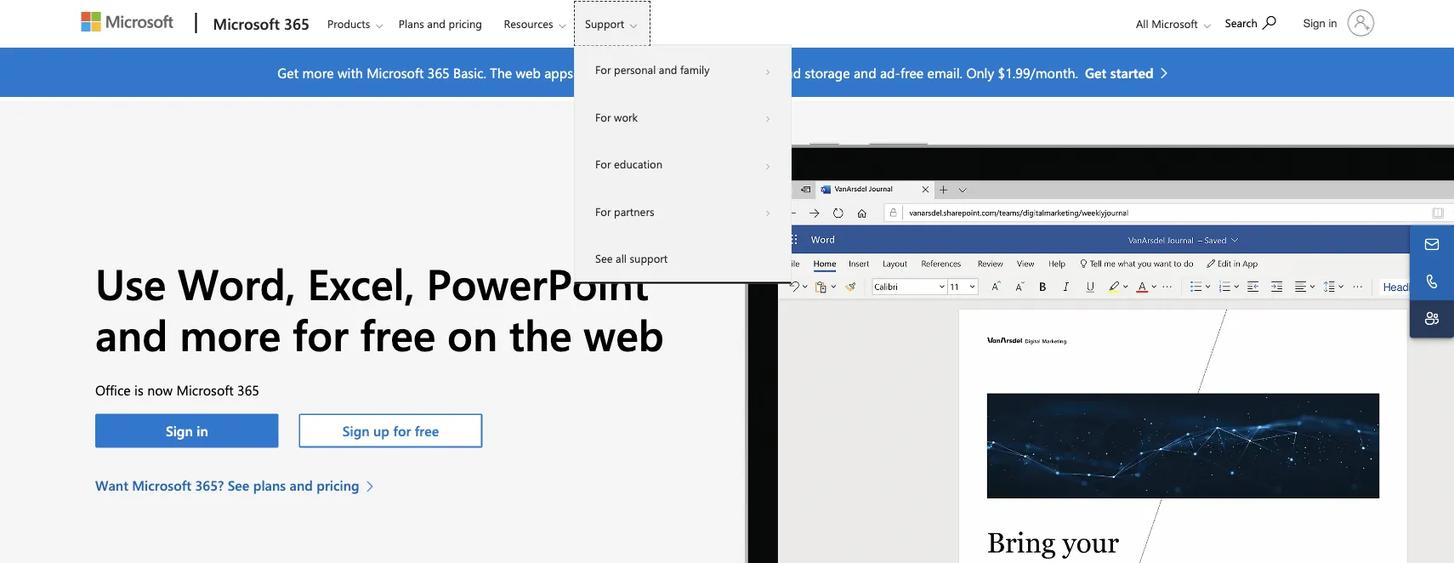 Task type: locate. For each thing, give the bounding box(es) containing it.
gb
[[689, 63, 706, 81]]

sign in
[[1304, 16, 1337, 29], [166, 421, 208, 440]]

sign left up
[[343, 421, 370, 440]]

0 horizontal spatial sign in link
[[95, 414, 279, 448]]

products
[[327, 16, 370, 31]]

partners
[[614, 204, 654, 219]]

use word, excel, powerpoint and more for free on the web
[[95, 254, 664, 362]]

for left work
[[595, 109, 611, 124]]

0 vertical spatial more
[[302, 63, 334, 81]]

free
[[901, 63, 924, 81], [360, 305, 436, 362], [415, 421, 439, 440]]

3 for from the top
[[595, 156, 611, 171]]

and inside dropdown button
[[659, 62, 677, 77]]

1 horizontal spatial see
[[595, 251, 613, 266]]

365?
[[195, 476, 224, 494]]

0 vertical spatial in
[[1329, 16, 1337, 29]]

100
[[663, 63, 685, 81]]

for work
[[595, 109, 638, 124]]

sign up for free link
[[299, 414, 483, 448]]

microsoft inside want microsoft 365? see plans and pricing "link"
[[132, 476, 191, 494]]

with
[[338, 63, 363, 81]]

get left started
[[1085, 63, 1107, 81]]

0 horizontal spatial 365
[[237, 380, 259, 399]]

0 horizontal spatial sign
[[166, 421, 193, 440]]

get down microsoft 365
[[278, 63, 299, 81]]

sign down office is now microsoft 365
[[166, 421, 193, 440]]

1 vertical spatial sign in link
[[95, 414, 279, 448]]

1 vertical spatial 365
[[428, 63, 450, 81]]

in down office is now microsoft 365
[[197, 421, 208, 440]]

pricing inside "link"
[[317, 476, 360, 494]]

0 horizontal spatial get
[[278, 63, 299, 81]]

in
[[1329, 16, 1337, 29], [197, 421, 208, 440]]

in right the search search box
[[1329, 16, 1337, 29]]

1 horizontal spatial 365
[[284, 13, 310, 34]]

1 vertical spatial pricing
[[317, 476, 360, 494]]

0 horizontal spatial in
[[197, 421, 208, 440]]

sign right the search search box
[[1304, 16, 1326, 29]]

office is now microsoft 365
[[95, 380, 259, 399]]

and inside "link"
[[290, 476, 313, 494]]

1 vertical spatial web
[[584, 305, 664, 362]]

family
[[680, 62, 710, 77]]

see right '365?'
[[228, 476, 249, 494]]

for left the personal
[[595, 62, 611, 77]]

pricing
[[449, 16, 482, 31], [317, 476, 360, 494]]

1 horizontal spatial in
[[1329, 16, 1337, 29]]

0 vertical spatial for
[[293, 305, 348, 362]]

1 vertical spatial for
[[393, 421, 411, 440]]

sign for sign up for free link
[[343, 421, 370, 440]]

a computer screen showing a resume being created in word on the web. image
[[727, 141, 1454, 563]]

pricing right the plans
[[317, 476, 360, 494]]

microsoft inside "all microsoft" dropdown button
[[1152, 16, 1198, 31]]

0 horizontal spatial more
[[180, 305, 281, 362]]

for for for personal and family
[[595, 62, 611, 77]]

web right the
[[516, 63, 541, 81]]

is
[[134, 380, 144, 399]]

1 vertical spatial in
[[197, 421, 208, 440]]

1 horizontal spatial for
[[393, 421, 411, 440]]

search button
[[1218, 3, 1284, 41]]

sign for bottom sign in link
[[166, 421, 193, 440]]

2 horizontal spatial 365
[[428, 63, 450, 81]]

for inside use word, excel, powerpoint and more for free on the web
[[293, 305, 348, 362]]

see
[[595, 251, 613, 266], [228, 476, 249, 494]]

free left 'on'
[[360, 305, 436, 362]]

for left education
[[595, 156, 611, 171]]

storage
[[805, 63, 850, 81]]

sign in right the search search box
[[1304, 16, 1337, 29]]

sign in down office is now microsoft 365
[[166, 421, 208, 440]]

basic.
[[453, 63, 486, 81]]

free left the "email."
[[901, 63, 924, 81]]

0 horizontal spatial see
[[228, 476, 249, 494]]

1 horizontal spatial sign
[[343, 421, 370, 440]]

free right up
[[415, 421, 439, 440]]

microsoft
[[213, 13, 280, 34], [1152, 16, 1198, 31], [367, 63, 424, 81], [176, 380, 234, 399], [132, 476, 191, 494]]

365
[[284, 13, 310, 34], [428, 63, 450, 81], [237, 380, 259, 399]]

pricing up basic.
[[449, 16, 482, 31]]

2 for from the top
[[595, 109, 611, 124]]

0 vertical spatial 365
[[284, 13, 310, 34]]

and inside use word, excel, powerpoint and more for free on the web
[[95, 305, 168, 362]]

1 vertical spatial sign in
[[166, 421, 208, 440]]

for left partners
[[595, 204, 611, 219]]

1 vertical spatial free
[[360, 305, 436, 362]]

more up office is now microsoft 365
[[180, 305, 281, 362]]

Search search field
[[1217, 3, 1293, 41]]

for for for education
[[595, 156, 611, 171]]

2 vertical spatial 365
[[237, 380, 259, 399]]

resources button
[[493, 1, 580, 46]]

for personal and family button
[[575, 46, 791, 93]]

1 vertical spatial see
[[228, 476, 249, 494]]

sign up for free
[[343, 421, 439, 440]]

0 vertical spatial sign in link
[[1293, 3, 1382, 43]]

more left with
[[302, 63, 334, 81]]

0 vertical spatial web
[[516, 63, 541, 81]]

1 vertical spatial more
[[180, 305, 281, 362]]

and
[[427, 16, 446, 31], [659, 62, 677, 77], [854, 63, 877, 81], [95, 305, 168, 362], [290, 476, 313, 494]]

sign in link
[[1293, 3, 1382, 43], [95, 414, 279, 448]]

web
[[516, 63, 541, 81], [584, 305, 664, 362]]

1 get from the left
[[278, 63, 299, 81]]

get
[[278, 63, 299, 81], [1085, 63, 1107, 81]]

see left all
[[595, 251, 613, 266]]

powerpoint
[[427, 254, 649, 311]]

sign
[[1304, 16, 1326, 29], [166, 421, 193, 440], [343, 421, 370, 440]]

microsoft 365 link
[[205, 1, 315, 47]]

1 for from the top
[[595, 62, 611, 77]]

0 vertical spatial pricing
[[449, 16, 482, 31]]

0 horizontal spatial web
[[516, 63, 541, 81]]

for
[[293, 305, 348, 362], [393, 421, 411, 440]]

365 for office is now microsoft 365
[[237, 380, 259, 399]]

2 horizontal spatial sign
[[1304, 16, 1326, 29]]

ad-
[[880, 63, 901, 81]]

for education button
[[575, 140, 791, 188]]

for
[[595, 62, 611, 77], [595, 109, 611, 124], [595, 156, 611, 171], [595, 204, 611, 219]]

office
[[95, 380, 131, 399]]

for for for partners
[[595, 204, 611, 219]]

search
[[1225, 15, 1258, 30]]

all microsoft button
[[1123, 1, 1216, 46]]

web inside use word, excel, powerpoint and more for free on the web
[[584, 305, 664, 362]]

apps
[[544, 63, 573, 81]]

1 horizontal spatial sign in
[[1304, 16, 1337, 29]]

web down all
[[584, 305, 664, 362]]

the
[[509, 305, 572, 362]]

1 horizontal spatial sign in link
[[1293, 3, 1382, 43]]

2 vertical spatial free
[[415, 421, 439, 440]]

1 horizontal spatial web
[[584, 305, 664, 362]]

0 horizontal spatial for
[[293, 305, 348, 362]]

all
[[1136, 16, 1149, 31]]

of
[[710, 63, 722, 81]]

0 horizontal spatial pricing
[[317, 476, 360, 494]]

4 for from the top
[[595, 204, 611, 219]]

more
[[302, 63, 334, 81], [180, 305, 281, 362]]

plans
[[253, 476, 286, 494]]

365 for get more with microsoft 365 basic. the web apps you love, plus 100 gb of secure cloud storage and ad-free email. only $1.99/month. get started
[[428, 63, 450, 81]]

want microsoft 365? see plans and pricing link
[[95, 475, 382, 495]]

1 horizontal spatial get
[[1085, 63, 1107, 81]]

all microsoft
[[1136, 16, 1198, 31]]

for inside dropdown button
[[595, 156, 611, 171]]

for personal and family
[[595, 62, 710, 77]]

love,
[[603, 63, 631, 81]]



Task type: describe. For each thing, give the bounding box(es) containing it.
for partners button
[[575, 188, 791, 235]]

get started link
[[1085, 62, 1177, 83]]

0 vertical spatial see
[[595, 251, 613, 266]]

0 vertical spatial free
[[901, 63, 924, 81]]

cloud
[[768, 63, 801, 81]]

now
[[147, 380, 173, 399]]

microsoft 365
[[213, 13, 310, 34]]

microsoft image
[[81, 12, 173, 31]]

plus
[[634, 63, 659, 81]]

2 get from the left
[[1085, 63, 1107, 81]]

plans
[[399, 16, 424, 31]]

started
[[1111, 63, 1154, 81]]

email.
[[928, 63, 963, 81]]

education
[[614, 156, 663, 171]]

on
[[447, 305, 498, 362]]

support button
[[574, 1, 651, 46]]

for partners
[[595, 204, 654, 219]]

up
[[373, 421, 390, 440]]

see all support
[[595, 251, 668, 266]]

365 inside microsoft 365 link
[[284, 13, 310, 34]]

1 horizontal spatial pricing
[[449, 16, 482, 31]]

plans and pricing link
[[391, 1, 490, 42]]

$1.99/month.
[[998, 63, 1078, 81]]

want
[[95, 476, 128, 494]]

for for for work
[[595, 109, 611, 124]]

support
[[630, 251, 668, 266]]

word,
[[178, 254, 296, 311]]

work
[[614, 109, 638, 124]]

you
[[577, 63, 599, 81]]

1 horizontal spatial more
[[302, 63, 334, 81]]

products button
[[316, 1, 397, 46]]

only
[[967, 63, 994, 81]]

personal
[[614, 62, 656, 77]]

plans and pricing
[[399, 16, 482, 31]]

free inside use word, excel, powerpoint and more for free on the web
[[360, 305, 436, 362]]

the
[[490, 63, 512, 81]]

resources
[[504, 16, 553, 31]]

see all support link
[[575, 235, 791, 282]]

more inside use word, excel, powerpoint and more for free on the web
[[180, 305, 281, 362]]

0 horizontal spatial sign in
[[166, 421, 208, 440]]

secure
[[726, 63, 764, 81]]

for education
[[595, 156, 663, 171]]

get more with microsoft 365 basic. the web apps you love, plus 100 gb of secure cloud storage and ad-free email. only $1.99/month. get started
[[278, 63, 1154, 81]]

want microsoft 365? see plans and pricing
[[95, 476, 360, 494]]

0 vertical spatial sign in
[[1304, 16, 1337, 29]]

microsoft inside microsoft 365 link
[[213, 13, 280, 34]]

support
[[585, 16, 624, 31]]

free inside sign up for free link
[[415, 421, 439, 440]]

excel,
[[308, 254, 415, 311]]

for work button
[[575, 93, 791, 140]]

use
[[95, 254, 166, 311]]

all
[[616, 251, 627, 266]]



Task type: vqa. For each thing, say whether or not it's contained in the screenshot.
2nd "Get" from the left
yes



